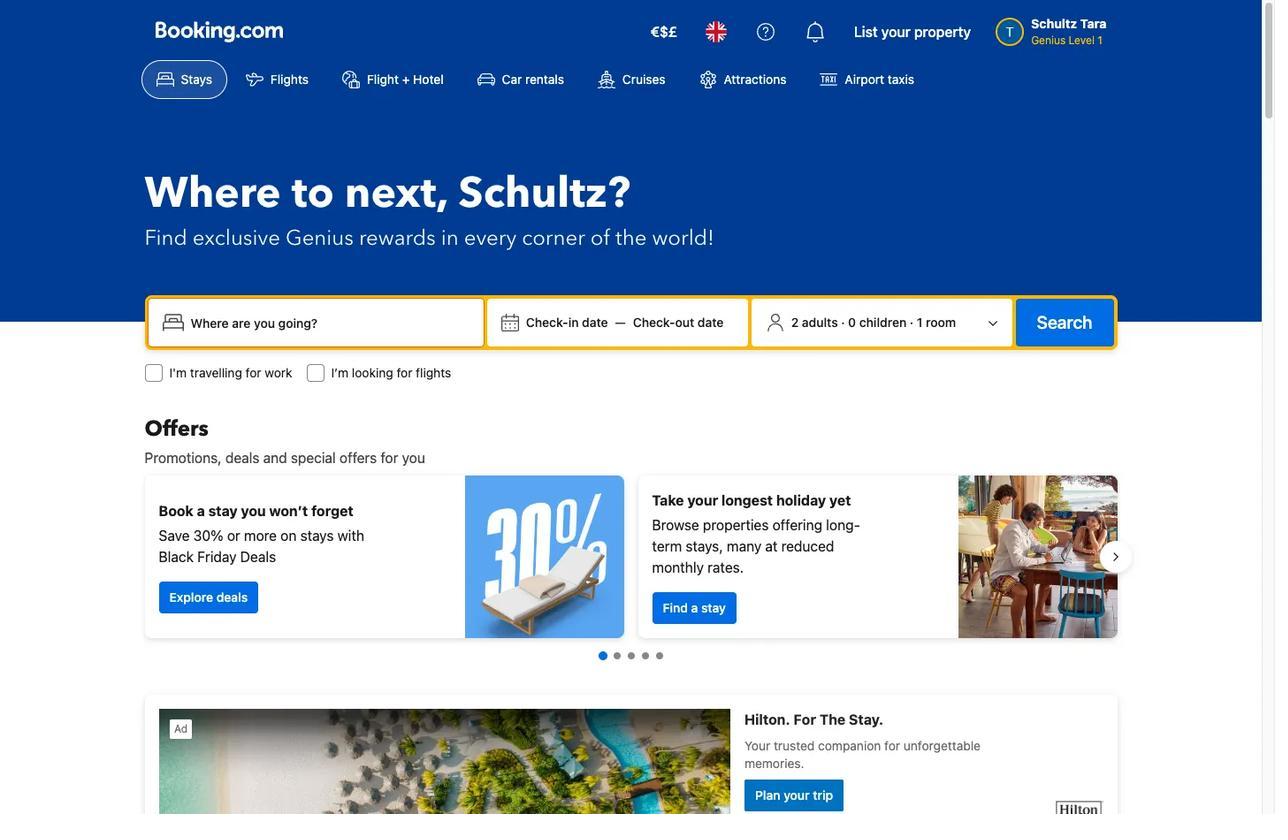 Task type: locate. For each thing, give the bounding box(es) containing it.
for left the flights
[[397, 365, 413, 380]]

1 vertical spatial your
[[688, 493, 718, 509]]

rates.
[[708, 560, 744, 576]]

genius down to
[[286, 224, 354, 253]]

· right children
[[910, 315, 914, 330]]

term
[[652, 539, 682, 555]]

you
[[402, 450, 425, 466], [241, 503, 266, 519]]

i'm travelling for work
[[169, 365, 292, 380]]

deals right explore
[[216, 590, 248, 605]]

i'm
[[169, 365, 187, 380]]

1 horizontal spatial a
[[691, 601, 698, 616]]

adults
[[802, 315, 838, 330]]

1 horizontal spatial your
[[882, 24, 911, 40]]

a inside 'book a stay you won't forget save 30% or more on stays with black friday deals'
[[197, 503, 205, 519]]

stays
[[300, 528, 334, 544]]

yet
[[830, 493, 851, 509]]

where
[[145, 165, 281, 223]]

0 horizontal spatial a
[[197, 503, 205, 519]]

stay up or
[[208, 503, 238, 519]]

children
[[860, 315, 907, 330]]

region
[[130, 469, 1132, 646]]

stays,
[[686, 539, 723, 555]]

offers main content
[[130, 415, 1132, 815]]

1 vertical spatial find
[[663, 601, 688, 616]]

+
[[402, 72, 410, 87]]

book a stay you won't forget save 30% or more on stays with black friday deals
[[159, 503, 364, 565]]

list
[[854, 24, 878, 40]]

black
[[159, 549, 194, 565]]

1
[[1098, 34, 1103, 47], [917, 315, 923, 330]]

check- right —
[[633, 315, 675, 330]]

0 horizontal spatial check-
[[526, 315, 569, 330]]

you right offers
[[402, 450, 425, 466]]

date
[[582, 315, 608, 330], [698, 315, 724, 330]]

1 vertical spatial stay
[[701, 601, 726, 616]]

0 vertical spatial 1
[[1098, 34, 1103, 47]]

0 horizontal spatial find
[[145, 224, 187, 253]]

for right offers
[[381, 450, 398, 466]]

find down monthly
[[663, 601, 688, 616]]

stay inside 'book a stay you won't forget save 30% or more on stays with black friday deals'
[[208, 503, 238, 519]]

1 horizontal spatial find
[[663, 601, 688, 616]]

in left every
[[441, 224, 459, 253]]

a for book
[[197, 503, 205, 519]]

1 horizontal spatial you
[[402, 450, 425, 466]]

taxis
[[888, 72, 915, 87]]

at
[[765, 539, 778, 555]]

1 inside button
[[917, 315, 923, 330]]

1 horizontal spatial date
[[698, 315, 724, 330]]

·
[[841, 315, 845, 330], [910, 315, 914, 330]]

find inside where to next, schultz? find exclusive genius rewards in every corner of the world!
[[145, 224, 187, 253]]

1 horizontal spatial 1
[[1098, 34, 1103, 47]]

deals left the and at left bottom
[[225, 450, 260, 466]]

1 check- from the left
[[526, 315, 569, 330]]

take your longest holiday yet image
[[958, 476, 1118, 639]]

stay for find
[[701, 601, 726, 616]]

0 vertical spatial you
[[402, 450, 425, 466]]

date left —
[[582, 315, 608, 330]]

genius down schultz
[[1032, 34, 1066, 47]]

find down "where"
[[145, 224, 187, 253]]

you up more
[[241, 503, 266, 519]]

0 horizontal spatial stay
[[208, 503, 238, 519]]

0 horizontal spatial in
[[441, 224, 459, 253]]

deals
[[225, 450, 260, 466], [216, 590, 248, 605]]

explore deals
[[169, 590, 248, 605]]

flights link
[[231, 60, 324, 99]]

0 horizontal spatial genius
[[286, 224, 354, 253]]

1 left the room
[[917, 315, 923, 330]]

find
[[145, 224, 187, 253], [663, 601, 688, 616]]

stays
[[181, 72, 212, 87]]

date right 'out'
[[698, 315, 724, 330]]

your inside take your longest holiday yet browse properties offering long- term stays, many at reduced monthly rates.
[[688, 493, 718, 509]]

a down monthly
[[691, 601, 698, 616]]

1 horizontal spatial check-
[[633, 315, 675, 330]]

check-in date button
[[519, 307, 615, 339]]

1 vertical spatial genius
[[286, 224, 354, 253]]

car
[[502, 72, 522, 87]]

stay
[[208, 503, 238, 519], [701, 601, 726, 616]]

1 horizontal spatial genius
[[1032, 34, 1066, 47]]

search for black friday deals on stays image
[[465, 476, 624, 639]]

1 vertical spatial you
[[241, 503, 266, 519]]

0 vertical spatial in
[[441, 224, 459, 253]]

more
[[244, 528, 277, 544]]

progress bar
[[598, 652, 663, 661]]

1 horizontal spatial stay
[[701, 601, 726, 616]]

0 vertical spatial find
[[145, 224, 187, 253]]

0 vertical spatial your
[[882, 24, 911, 40]]

you inside 'book a stay you won't forget save 30% or more on stays with black friday deals'
[[241, 503, 266, 519]]

flight + hotel
[[367, 72, 444, 87]]

0 horizontal spatial date
[[582, 315, 608, 330]]

0 vertical spatial deals
[[225, 450, 260, 466]]

a
[[197, 503, 205, 519], [691, 601, 698, 616]]

in
[[441, 224, 459, 253], [569, 315, 579, 330]]

stay down rates. at the right bottom of page
[[701, 601, 726, 616]]

check-
[[526, 315, 569, 330], [633, 315, 675, 330]]

offers
[[145, 415, 209, 444]]

genius
[[1032, 34, 1066, 47], [286, 224, 354, 253]]

long-
[[826, 517, 861, 533]]

on
[[281, 528, 297, 544]]

0 horizontal spatial 1
[[917, 315, 923, 330]]

stay inside find a stay link
[[701, 601, 726, 616]]

0 vertical spatial genius
[[1032, 34, 1066, 47]]

check- left —
[[526, 315, 569, 330]]

your right list
[[882, 24, 911, 40]]

in left —
[[569, 315, 579, 330]]

properties
[[703, 517, 769, 533]]

1 date from the left
[[582, 315, 608, 330]]

for left the work
[[246, 365, 261, 380]]

list your property
[[854, 24, 971, 40]]

1 vertical spatial in
[[569, 315, 579, 330]]

flight + hotel link
[[327, 60, 459, 99]]

work
[[265, 365, 292, 380]]

check-in date — check-out date
[[526, 315, 724, 330]]

1 inside schultz tara genius level 1
[[1098, 34, 1103, 47]]

genius inside where to next, schultz? find exclusive genius rewards in every corner of the world!
[[286, 224, 354, 253]]

your right take
[[688, 493, 718, 509]]

0 vertical spatial stay
[[208, 503, 238, 519]]

attractions link
[[684, 60, 802, 99]]

every
[[464, 224, 517, 253]]

0
[[848, 315, 856, 330]]

30%
[[193, 528, 223, 544]]

you inside offers promotions, deals and special offers for you
[[402, 450, 425, 466]]

1 vertical spatial deals
[[216, 590, 248, 605]]

0 horizontal spatial ·
[[841, 315, 845, 330]]

· left 0
[[841, 315, 845, 330]]

0 horizontal spatial your
[[688, 493, 718, 509]]

looking
[[352, 365, 393, 380]]

and
[[263, 450, 287, 466]]

1 down the tara
[[1098, 34, 1103, 47]]

won't
[[269, 503, 308, 519]]

1 vertical spatial 1
[[917, 315, 923, 330]]

a right "book"
[[197, 503, 205, 519]]

next,
[[345, 165, 448, 223]]

0 vertical spatial a
[[197, 503, 205, 519]]

deals inside region
[[216, 590, 248, 605]]

1 horizontal spatial ·
[[910, 315, 914, 330]]

exclusive
[[193, 224, 280, 253]]

take your longest holiday yet browse properties offering long- term stays, many at reduced monthly rates.
[[652, 493, 861, 576]]

0 horizontal spatial you
[[241, 503, 266, 519]]

promotions,
[[145, 450, 222, 466]]

cruises
[[623, 72, 666, 87]]

1 vertical spatial a
[[691, 601, 698, 616]]

airport
[[845, 72, 885, 87]]

i'm looking for flights
[[331, 365, 451, 380]]



Task type: vqa. For each thing, say whether or not it's contained in the screenshot.
topmost Scavenger
no



Task type: describe. For each thing, give the bounding box(es) containing it.
i'm
[[331, 365, 349, 380]]

many
[[727, 539, 762, 555]]

property
[[915, 24, 971, 40]]

2 · from the left
[[910, 315, 914, 330]]

monthly
[[652, 560, 704, 576]]

cruises link
[[583, 60, 681, 99]]

a for find
[[691, 601, 698, 616]]

your account menu schultz tara genius level 1 element
[[996, 8, 1114, 49]]

offers promotions, deals and special offers for you
[[145, 415, 425, 466]]

your for longest
[[688, 493, 718, 509]]

of
[[591, 224, 610, 253]]

check-out date button
[[626, 307, 731, 339]]

schultz?
[[458, 165, 631, 223]]

car rentals
[[502, 72, 564, 87]]

the
[[616, 224, 647, 253]]

car rentals link
[[462, 60, 579, 99]]

in inside where to next, schultz? find exclusive genius rewards in every corner of the world!
[[441, 224, 459, 253]]

holiday
[[777, 493, 826, 509]]

1 horizontal spatial in
[[569, 315, 579, 330]]

offering
[[773, 517, 823, 533]]

to
[[292, 165, 334, 223]]

or
[[227, 528, 240, 544]]

advertisement region
[[145, 695, 1118, 815]]

take
[[652, 493, 684, 509]]

hotel
[[413, 72, 444, 87]]

tara
[[1081, 16, 1107, 31]]

longest
[[722, 493, 773, 509]]

list your property link
[[844, 11, 982, 53]]

friday
[[197, 549, 237, 565]]

find a stay link
[[652, 593, 737, 625]]

region containing take your longest holiday yet
[[130, 469, 1132, 646]]

stays link
[[141, 60, 227, 99]]

2 date from the left
[[698, 315, 724, 330]]

find a stay
[[663, 601, 726, 616]]

—
[[615, 315, 626, 330]]

2 check- from the left
[[633, 315, 675, 330]]

for inside offers promotions, deals and special offers for you
[[381, 450, 398, 466]]

deals
[[240, 549, 276, 565]]

forget
[[311, 503, 354, 519]]

search button
[[1016, 299, 1114, 347]]

where to next, schultz? find exclusive genius rewards in every corner of the world!
[[145, 165, 715, 253]]

out
[[675, 315, 695, 330]]

flights
[[271, 72, 309, 87]]

Where are you going? field
[[184, 307, 477, 339]]

airport taxis link
[[805, 60, 930, 99]]

flight
[[367, 72, 399, 87]]

find inside offers main content
[[663, 601, 688, 616]]

booking.com image
[[155, 21, 283, 42]]

explore
[[169, 590, 213, 605]]

browse
[[652, 517, 700, 533]]

progress bar inside offers main content
[[598, 652, 663, 661]]

for for work
[[246, 365, 261, 380]]

stay for book
[[208, 503, 238, 519]]

2
[[791, 315, 799, 330]]

search
[[1037, 312, 1093, 333]]

offers
[[340, 450, 377, 466]]

schultz tara genius level 1
[[1032, 16, 1107, 47]]

world!
[[652, 224, 715, 253]]

airport taxis
[[845, 72, 915, 87]]

flights
[[416, 365, 451, 380]]

for for flights
[[397, 365, 413, 380]]

2 adults · 0 children · 1 room
[[791, 315, 956, 330]]

special
[[291, 450, 336, 466]]

attractions
[[724, 72, 787, 87]]

with
[[338, 528, 364, 544]]

€$£ button
[[640, 11, 688, 53]]

rentals
[[525, 72, 564, 87]]

1 · from the left
[[841, 315, 845, 330]]

level
[[1069, 34, 1095, 47]]

travelling
[[190, 365, 242, 380]]

rewards
[[359, 224, 436, 253]]

reduced
[[782, 539, 835, 555]]

€$£
[[651, 24, 677, 40]]

room
[[926, 315, 956, 330]]

schultz
[[1032, 16, 1078, 31]]

save
[[159, 528, 190, 544]]

your for property
[[882, 24, 911, 40]]

genius inside schultz tara genius level 1
[[1032, 34, 1066, 47]]

book
[[159, 503, 194, 519]]

deals inside offers promotions, deals and special offers for you
[[225, 450, 260, 466]]



